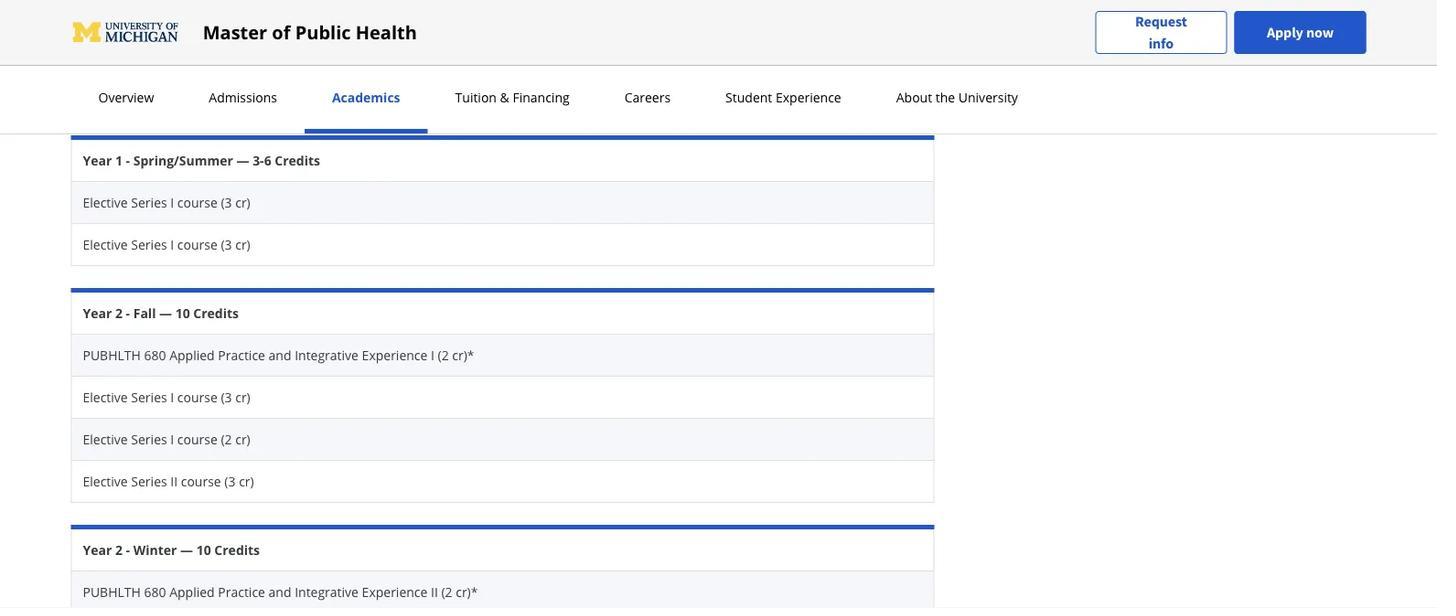 Task type: vqa. For each thing, say whether or not it's contained in the screenshot.
"PROJECT MANAGER" image
no



Task type: describe. For each thing, give the bounding box(es) containing it.
now
[[1306, 23, 1334, 42]]

3 elective from the top
[[83, 389, 128, 406]]

1 elective from the top
[[83, 194, 128, 211]]

6
[[264, 152, 271, 169]]

2 elective from the top
[[83, 236, 128, 253]]

— for fall
[[159, 305, 172, 322]]

tuition
[[455, 89, 497, 106]]

credits for year 2 - winter — 10 credits
[[214, 542, 260, 559]]

student experience link
[[720, 89, 847, 106]]

- for spring/summer
[[126, 152, 130, 169]]

10 for winter
[[196, 542, 211, 559]]

master of public health
[[203, 20, 417, 45]]

year 2 - fall — 10 credits
[[83, 305, 239, 322]]

careers link
[[619, 89, 676, 106]]

cr)* for pubhlth 680 applied practice and integrative experience ii (2 cr)*
[[456, 584, 478, 601]]

course up year 2 - fall — 10 credits
[[177, 236, 218, 253]]

course up elective series i course (2 cr)
[[177, 389, 218, 406]]

year 1 - spring/summer — 3-6 credits
[[83, 152, 320, 169]]

1 elective series i course (3 cr) from the top
[[83, 194, 250, 211]]

sciences
[[387, 41, 438, 59]]

1 series from the top
[[131, 194, 167, 211]]

academics link
[[326, 89, 406, 106]]

pubhlth 680 applied practice and integrative experience ii (2 cr)*
[[83, 584, 478, 601]]

- for winter
[[126, 542, 130, 559]]

year for year 1 - spring/summer — 3-6 credits
[[83, 152, 112, 169]]

pubhlth for pubhlth 680 applied practice and integrative experience ii (2 cr)*
[[83, 584, 141, 601]]

680 for winter
[[144, 584, 166, 601]]

fall
[[133, 305, 156, 322]]

514
[[144, 41, 166, 59]]

population
[[305, 83, 370, 101]]

3-
[[253, 152, 264, 169]]

about the university link
[[891, 89, 1024, 106]]

pubhlth for pubhlth 515
[[83, 83, 141, 101]]

student experience
[[725, 89, 841, 106]]

request info
[[1135, 12, 1187, 53]]

5 elective from the top
[[83, 473, 128, 490]]

health for public
[[345, 41, 384, 59]]

public up population
[[305, 41, 341, 59]]

cr)* for pubhlth 680 applied practice and integrative experience i (2 cr)*
[[452, 347, 474, 364]]

population health (3 cr)
[[305, 83, 446, 101]]

— for spring/summer
[[236, 152, 249, 169]]

apply now
[[1267, 23, 1334, 42]]

overview
[[98, 89, 154, 106]]

0 vertical spatial experience
[[776, 89, 841, 106]]

master
[[203, 20, 267, 45]]

course down elective series i course (2 cr)
[[181, 473, 221, 490]]

4 series from the top
[[131, 431, 167, 448]]

0 horizontal spatial ii
[[170, 473, 178, 490]]

admissions link
[[203, 89, 283, 106]]

academics
[[332, 89, 400, 106]]

0 vertical spatial and
[[441, 41, 464, 59]]

public right of
[[295, 20, 351, 45]]

5 series from the top
[[131, 473, 167, 490]]

pubhlth 680 applied practice and integrative experience i (2 cr)*
[[83, 347, 474, 364]]

request info button
[[1095, 11, 1227, 54]]



Task type: locate. For each thing, give the bounding box(es) containing it.
1 vertical spatial 680
[[144, 584, 166, 601]]

515
[[144, 83, 166, 101]]

info
[[1149, 34, 1174, 53]]

&
[[500, 89, 509, 106]]

elective series i course (3 cr) for fall
[[83, 389, 250, 406]]

1 - from the top
[[126, 152, 130, 169]]

experience for pubhlth 680 applied practice and integrative experience i (2 cr)*
[[362, 347, 428, 364]]

0 horizontal spatial —
[[159, 305, 172, 322]]

- left "fall"
[[126, 305, 130, 322]]

elective series i course (3 cr) up elective series i course (2 cr)
[[83, 389, 250, 406]]

year left 1
[[83, 152, 112, 169]]

integrative
[[295, 347, 359, 364], [295, 584, 359, 601]]

0 vertical spatial applied
[[169, 347, 215, 364]]

— right "fall"
[[159, 305, 172, 322]]

and
[[441, 41, 464, 59], [269, 347, 291, 364], [269, 584, 291, 601]]

2 vertical spatial -
[[126, 542, 130, 559]]

practice for year 2 - winter — 10 credits
[[218, 584, 265, 601]]

health for population
[[373, 83, 413, 101]]

credits right "fall"
[[193, 305, 239, 322]]

0 vertical spatial credits
[[275, 152, 320, 169]]

(3
[[416, 83, 427, 101], [221, 194, 232, 211], [221, 236, 232, 253], [221, 389, 232, 406], [224, 473, 236, 490]]

0 vertical spatial practice
[[218, 347, 265, 364]]

series down spring/summer
[[131, 194, 167, 211]]

pubhlth left 514
[[83, 41, 141, 59]]

- left winter
[[126, 542, 130, 559]]

spring/summer
[[133, 152, 233, 169]]

tuition & financing link
[[450, 89, 575, 106]]

pubhlth
[[83, 41, 141, 59], [83, 83, 141, 101], [83, 347, 141, 364], [83, 584, 141, 601]]

2 left winter
[[115, 542, 123, 559]]

4 elective from the top
[[83, 431, 128, 448]]

pubhlth for pubhlth 514
[[83, 41, 141, 59]]

2 practice from the top
[[218, 584, 265, 601]]

and for year 2 - winter — 10 credits
[[269, 584, 291, 601]]

elective series i course (3 cr) down spring/summer
[[83, 194, 250, 211]]

2 series from the top
[[131, 236, 167, 253]]

applied
[[169, 347, 215, 364], [169, 584, 215, 601]]

series up elective series ii course (3 cr)
[[131, 431, 167, 448]]

1 vertical spatial 10
[[196, 542, 211, 559]]

10
[[175, 305, 190, 322], [196, 542, 211, 559]]

0 horizontal spatial the
[[468, 41, 487, 59]]

pubhlth left "515"
[[83, 83, 141, 101]]

of
[[272, 20, 290, 45]]

practice down year 2 - winter — 10 credits
[[218, 584, 265, 601]]

apply
[[1267, 23, 1303, 42]]

practice for year 2 - fall — 10 credits
[[218, 347, 265, 364]]

0 vertical spatial elective series i course (3 cr)
[[83, 194, 250, 211]]

0 vertical spatial -
[[126, 152, 130, 169]]

0 vertical spatial 10
[[175, 305, 190, 322]]

applied down year 2 - winter — 10 credits
[[169, 584, 215, 601]]

1 vertical spatial the
[[936, 89, 955, 106]]

1 vertical spatial integrative
[[295, 584, 359, 601]]

practice down year 2 - fall — 10 credits
[[218, 347, 265, 364]]

pubhlth for pubhlth 680 applied practice and integrative experience i (2 cr)*
[[83, 347, 141, 364]]

series
[[131, 194, 167, 211], [131, 236, 167, 253], [131, 389, 167, 406], [131, 431, 167, 448], [131, 473, 167, 490]]

request
[[1135, 12, 1187, 31]]

-
[[126, 152, 130, 169], [126, 305, 130, 322], [126, 542, 130, 559]]

applied for fall
[[169, 347, 215, 364]]

10 right "fall"
[[175, 305, 190, 322]]

course
[[177, 194, 218, 211], [177, 236, 218, 253], [177, 389, 218, 406], [177, 431, 218, 448], [181, 473, 221, 490]]

2 horizontal spatial —
[[236, 152, 249, 169]]

health
[[356, 20, 417, 45], [345, 41, 384, 59], [373, 83, 413, 101]]

3 pubhlth from the top
[[83, 347, 141, 364]]

applied for winter
[[169, 584, 215, 601]]

2 vertical spatial credits
[[214, 542, 260, 559]]

3 year from the top
[[83, 542, 112, 559]]

1 vertical spatial —
[[159, 305, 172, 322]]

pubhlth down winter
[[83, 584, 141, 601]]

1 vertical spatial practice
[[218, 584, 265, 601]]

elective
[[83, 194, 128, 211], [83, 236, 128, 253], [83, 389, 128, 406], [83, 431, 128, 448], [83, 473, 128, 490]]

680 down year 2 - fall — 10 credits
[[144, 347, 166, 364]]

680
[[144, 347, 166, 364], [144, 584, 166, 601]]

the up tuition
[[468, 41, 487, 59]]

2 680 from the top
[[144, 584, 166, 601]]

pubhlth down "fall"
[[83, 347, 141, 364]]

applied down year 2 - fall — 10 credits
[[169, 347, 215, 364]]

1 horizontal spatial ii
[[431, 584, 438, 601]]

0 vertical spatial 680
[[144, 347, 166, 364]]

2 vertical spatial —
[[180, 542, 193, 559]]

4 pubhlth from the top
[[83, 584, 141, 601]]

1 year from the top
[[83, 152, 112, 169]]

0 vertical spatial the
[[468, 41, 487, 59]]

admissions
[[209, 89, 277, 106]]

financing
[[513, 89, 570, 106]]

2 integrative from the top
[[295, 584, 359, 601]]

ii
[[170, 473, 178, 490], [431, 584, 438, 601]]

integrative for year 2 - winter — 10 credits
[[295, 584, 359, 601]]

1 vertical spatial and
[[269, 347, 291, 364]]

—
[[236, 152, 249, 169], [159, 305, 172, 322], [180, 542, 193, 559]]

course up elective series ii course (3 cr)
[[177, 431, 218, 448]]

1 applied from the top
[[169, 347, 215, 364]]

about the university
[[896, 89, 1018, 106]]

2 left "fall"
[[115, 305, 123, 322]]

— for winter
[[180, 542, 193, 559]]

1 horizontal spatial the
[[936, 89, 955, 106]]

public health sciences and the environment (2 cr)
[[305, 41, 600, 59]]

1
[[115, 152, 123, 169]]

1 practice from the top
[[218, 347, 265, 364]]

elective series i course (2 cr)
[[83, 431, 250, 448]]

2 vertical spatial experience
[[362, 584, 428, 601]]

year 2 - winter — 10 credits
[[83, 542, 260, 559]]

1 vertical spatial -
[[126, 305, 130, 322]]

experience
[[776, 89, 841, 106], [362, 347, 428, 364], [362, 584, 428, 601]]

credits for year 2 - fall — 10 credits
[[193, 305, 239, 322]]

1 vertical spatial 2
[[115, 542, 123, 559]]

1 680 from the top
[[144, 347, 166, 364]]

2 pubhlth from the top
[[83, 83, 141, 101]]

0 vertical spatial ii
[[170, 473, 178, 490]]

careers
[[624, 89, 671, 106]]

the
[[468, 41, 487, 59], [936, 89, 955, 106]]

cr)*
[[452, 347, 474, 364], [456, 584, 478, 601]]

elective series i course (3 cr)
[[83, 194, 250, 211], [83, 236, 250, 253], [83, 389, 250, 406]]

pubhlth 515
[[83, 83, 166, 101]]

year
[[83, 152, 112, 169], [83, 305, 112, 322], [83, 542, 112, 559]]

2 applied from the top
[[169, 584, 215, 601]]

2 year from the top
[[83, 305, 112, 322]]

(2
[[571, 41, 582, 59], [438, 347, 449, 364], [221, 431, 232, 448], [441, 584, 452, 601]]

2 - from the top
[[126, 305, 130, 322]]

elective series ii course (3 cr)
[[83, 473, 254, 490]]

series down elective series i course (2 cr)
[[131, 473, 167, 490]]

university of michigan image
[[71, 18, 181, 47]]

public
[[295, 20, 351, 45], [305, 41, 341, 59]]

integrative for year 2 - fall — 10 credits
[[295, 347, 359, 364]]

2 for fall
[[115, 305, 123, 322]]

year left winter
[[83, 542, 112, 559]]

2 vertical spatial year
[[83, 542, 112, 559]]

680 for fall
[[144, 347, 166, 364]]

credits right 6
[[275, 152, 320, 169]]

1 vertical spatial credits
[[193, 305, 239, 322]]

3 series from the top
[[131, 389, 167, 406]]

10 right winter
[[196, 542, 211, 559]]

student
[[725, 89, 772, 106]]

environment
[[490, 41, 567, 59]]

pubhlth 514
[[83, 41, 166, 59]]

1 horizontal spatial 10
[[196, 542, 211, 559]]

elective series i course (3 cr) up year 2 - fall — 10 credits
[[83, 236, 250, 253]]

1 vertical spatial experience
[[362, 347, 428, 364]]

2 elective series i course (3 cr) from the top
[[83, 236, 250, 253]]

tuition & financing
[[455, 89, 570, 106]]

2
[[115, 305, 123, 322], [115, 542, 123, 559]]

practice
[[218, 347, 265, 364], [218, 584, 265, 601]]

1 vertical spatial elective series i course (3 cr)
[[83, 236, 250, 253]]

— left 3-
[[236, 152, 249, 169]]

680 down winter
[[144, 584, 166, 601]]

0 horizontal spatial 10
[[175, 305, 190, 322]]

1 2 from the top
[[115, 305, 123, 322]]

- for fall
[[126, 305, 130, 322]]

3 elective series i course (3 cr) from the top
[[83, 389, 250, 406]]

3 - from the top
[[126, 542, 130, 559]]

experience for pubhlth 680 applied practice and integrative experience ii (2 cr)*
[[362, 584, 428, 601]]

0 vertical spatial 2
[[115, 305, 123, 322]]

1 vertical spatial year
[[83, 305, 112, 322]]

1 horizontal spatial —
[[180, 542, 193, 559]]

— right winter
[[180, 542, 193, 559]]

i
[[170, 194, 174, 211], [170, 236, 174, 253], [431, 347, 434, 364], [170, 389, 174, 406], [170, 431, 174, 448]]

overview link
[[93, 89, 159, 106]]

course down year 1 - spring/summer — 3-6 credits
[[177, 194, 218, 211]]

2 vertical spatial elective series i course (3 cr)
[[83, 389, 250, 406]]

apply now button
[[1234, 11, 1366, 54]]

about
[[896, 89, 932, 106]]

1 pubhlth from the top
[[83, 41, 141, 59]]

year left "fall"
[[83, 305, 112, 322]]

credits up pubhlth 680 applied practice and integrative experience ii (2 cr)* on the left bottom of page
[[214, 542, 260, 559]]

winter
[[133, 542, 177, 559]]

series up "fall"
[[131, 236, 167, 253]]

- right 1
[[126, 152, 130, 169]]

0 vertical spatial integrative
[[295, 347, 359, 364]]

university
[[958, 89, 1018, 106]]

1 vertical spatial ii
[[431, 584, 438, 601]]

year for year 2 - winter — 10 credits
[[83, 542, 112, 559]]

1 vertical spatial cr)*
[[456, 584, 478, 601]]

the right about
[[936, 89, 955, 106]]

elective series i course (3 cr) for spring/summer
[[83, 236, 250, 253]]

1 integrative from the top
[[295, 347, 359, 364]]

and for year 2 - fall — 10 credits
[[269, 347, 291, 364]]

2 for winter
[[115, 542, 123, 559]]

0 vertical spatial cr)*
[[452, 347, 474, 364]]

series up elective series i course (2 cr)
[[131, 389, 167, 406]]

10 for fall
[[175, 305, 190, 322]]

year for year 2 - fall — 10 credits
[[83, 305, 112, 322]]

2 2 from the top
[[115, 542, 123, 559]]

0 vertical spatial year
[[83, 152, 112, 169]]

0 vertical spatial —
[[236, 152, 249, 169]]

2 vertical spatial and
[[269, 584, 291, 601]]

credits
[[275, 152, 320, 169], [193, 305, 239, 322], [214, 542, 260, 559]]

1 vertical spatial applied
[[169, 584, 215, 601]]

cr)
[[585, 41, 600, 59], [431, 83, 446, 101], [235, 194, 250, 211], [235, 236, 250, 253], [235, 389, 250, 406], [235, 431, 250, 448], [239, 473, 254, 490]]



